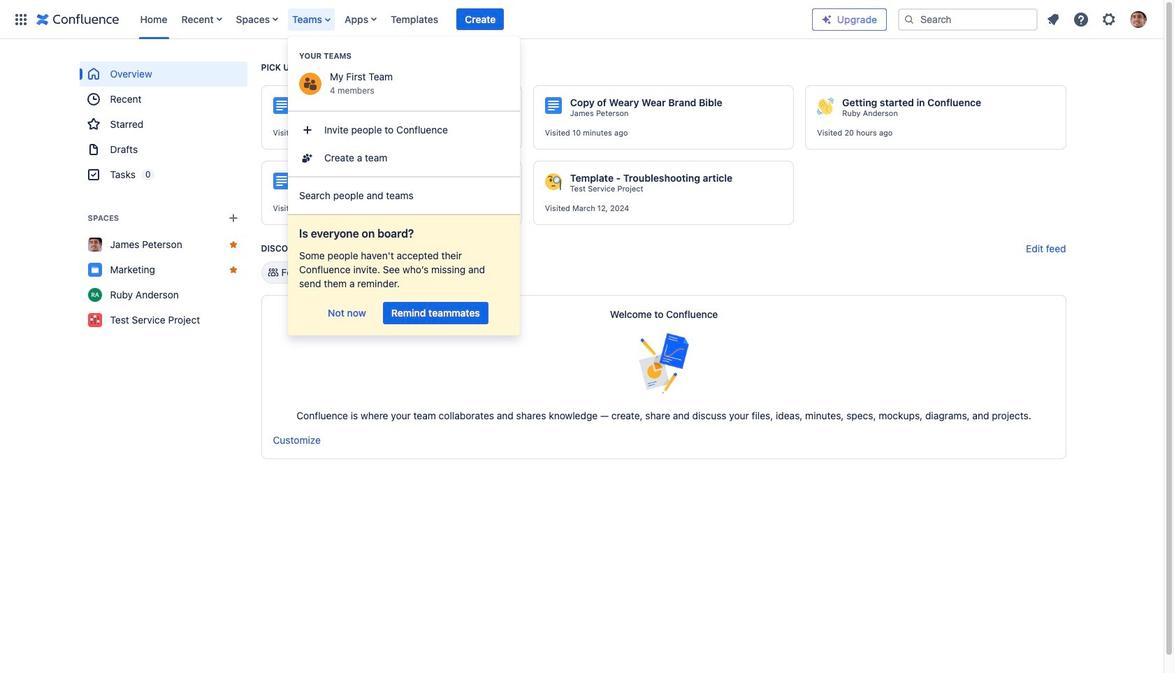 Task type: vqa. For each thing, say whether or not it's contained in the screenshot.
managed on the bottom of the page
no



Task type: locate. For each thing, give the bounding box(es) containing it.
0 horizontal spatial group
[[79, 62, 247, 187]]

1 vertical spatial unstar this space image
[[228, 264, 239, 276]]

list for "appswitcher icon"
[[133, 0, 813, 39]]

:face_with_monocle: image
[[545, 173, 562, 190]]

1 unstar this space image from the top
[[228, 239, 239, 250]]

:face_with_monocle: image
[[545, 173, 562, 190]]

my first team image
[[299, 73, 322, 95]]

None search field
[[899, 8, 1038, 30]]

help icon image
[[1073, 11, 1090, 28]]

create a space image
[[225, 210, 242, 227]]

list item inside global element
[[457, 8, 504, 30]]

1 horizontal spatial list
[[1041, 7, 1156, 32]]

appswitcher icon image
[[13, 11, 29, 28]]

heading
[[288, 50, 520, 62]]

confluence image
[[36, 11, 119, 28], [36, 11, 119, 28]]

settings icon image
[[1101, 11, 1118, 28]]

global element
[[8, 0, 813, 39]]

1 horizontal spatial list item
[[457, 8, 504, 30]]

unstar this space image
[[228, 239, 239, 250], [228, 264, 239, 276]]

list item
[[288, 0, 336, 39], [457, 8, 504, 30]]

0 vertical spatial unstar this space image
[[228, 239, 239, 250]]

banner
[[0, 0, 1164, 39]]

Search field
[[899, 8, 1038, 30]]

group
[[79, 62, 247, 187], [288, 110, 520, 176]]

0 horizontal spatial list
[[133, 0, 813, 39]]

your teams group
[[288, 36, 520, 106]]

:wave: image
[[818, 98, 834, 115]]

list
[[133, 0, 813, 39], [1041, 7, 1156, 32]]

search image
[[904, 14, 915, 25]]

premium image
[[822, 14, 833, 25]]

1 horizontal spatial group
[[288, 110, 520, 176]]

:wave: image
[[818, 98, 834, 115]]



Task type: describe. For each thing, give the bounding box(es) containing it.
list for premium icon
[[1041, 7, 1156, 32]]

notification icon image
[[1045, 11, 1062, 28]]

0 horizontal spatial list item
[[288, 0, 336, 39]]

your profile and preferences image
[[1131, 11, 1148, 28]]

2 unstar this space image from the top
[[228, 264, 239, 276]]



